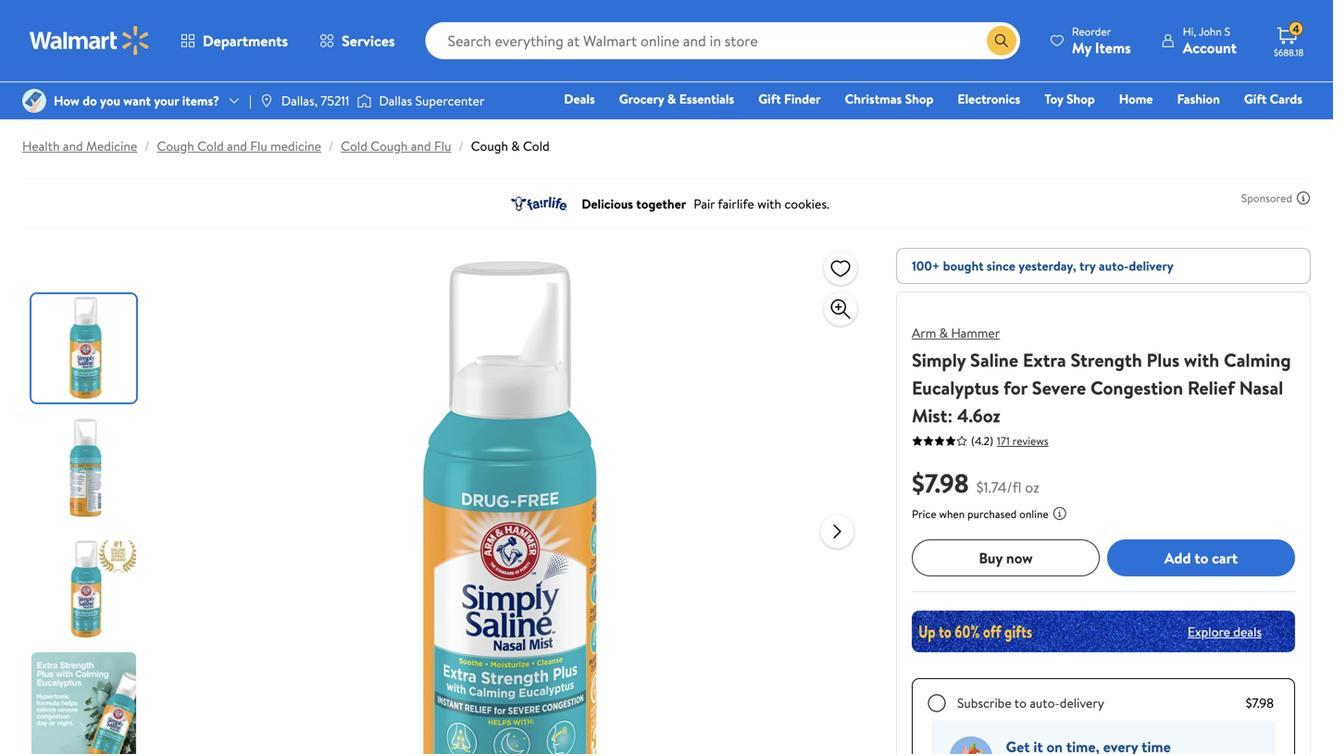 Task type: locate. For each thing, give the bounding box(es) containing it.
0 horizontal spatial $7.98
[[912, 465, 969, 501]]

add to cart button
[[1107, 540, 1295, 577]]

 image
[[22, 89, 46, 113], [259, 94, 274, 108]]

john
[[1199, 24, 1222, 39]]

gift finder
[[758, 90, 821, 108]]

0 horizontal spatial flu
[[250, 137, 267, 155]]

4.6oz
[[957, 403, 1000, 429]]

cough down dallas
[[371, 137, 408, 155]]

$7.98 $1.74/fl oz
[[912, 465, 1039, 501]]

&
[[667, 90, 676, 108], [511, 137, 520, 155], [939, 324, 948, 342]]

to for subscribe
[[1014, 694, 1027, 712]]

home link
[[1111, 89, 1161, 109]]

shop inside toy shop link
[[1066, 90, 1095, 108]]

and right health
[[63, 137, 83, 155]]

2 horizontal spatial cold
[[523, 137, 550, 155]]

2 cough from the left
[[371, 137, 408, 155]]

deals
[[1233, 623, 1262, 641]]

1 horizontal spatial cough
[[371, 137, 408, 155]]

medicine
[[86, 137, 137, 155]]

 image right |
[[259, 94, 274, 108]]

/ right medicine at the top
[[145, 137, 150, 155]]

cough
[[157, 137, 194, 155], [371, 137, 408, 155], [471, 137, 508, 155]]

100+ bought since yesterday, try auto-delivery
[[912, 257, 1174, 275]]

 image
[[357, 92, 372, 110]]

0 horizontal spatial /
[[145, 137, 150, 155]]

s
[[1225, 24, 1230, 39]]

1 horizontal spatial /
[[329, 137, 334, 155]]

nasal
[[1239, 375, 1283, 401]]

how
[[54, 92, 79, 110]]

2 horizontal spatial /
[[459, 137, 464, 155]]

delivery
[[1129, 257, 1174, 275], [1060, 694, 1104, 712]]

$7.98 for $7.98 $1.74/fl oz
[[912, 465, 969, 501]]

christmas shop link
[[837, 89, 942, 109]]

1 horizontal spatial gift
[[1244, 90, 1267, 108]]

explore deals
[[1188, 623, 1262, 641]]

finder
[[784, 90, 821, 108]]

3 cold from the left
[[523, 137, 550, 155]]

buy now button
[[912, 540, 1100, 577]]

1 horizontal spatial to
[[1195, 548, 1208, 568]]

2 horizontal spatial and
[[411, 137, 431, 155]]

grocery & essentials link
[[611, 89, 743, 109]]

subscribe
[[957, 694, 1012, 712]]

1 horizontal spatial shop
[[1066, 90, 1095, 108]]

to right subscribe
[[1014, 694, 1027, 712]]

0 vertical spatial &
[[667, 90, 676, 108]]

75211
[[321, 92, 349, 110]]

and left medicine
[[227, 137, 247, 155]]

1 horizontal spatial and
[[227, 137, 247, 155]]

0 horizontal spatial and
[[63, 137, 83, 155]]

reorder
[[1072, 24, 1111, 39]]

arm & hammer simply saline extra strength plus with calming eucalyptus for severe congestion relief nasal mist: 4.6oz
[[912, 324, 1291, 429]]

1 gift from the left
[[758, 90, 781, 108]]

reorder my items
[[1072, 24, 1131, 58]]

/ right medicine
[[329, 137, 334, 155]]

(4.2) 171 reviews
[[971, 433, 1049, 449]]

walmart image
[[30, 26, 150, 56]]

0 vertical spatial auto-
[[1099, 257, 1129, 275]]

registry link
[[1081, 115, 1145, 135]]

& inside "arm & hammer simply saline extra strength plus with calming eucalyptus for severe congestion relief nasal mist: 4.6oz"
[[939, 324, 948, 342]]

to left cart
[[1195, 548, 1208, 568]]

1 / from the left
[[145, 137, 150, 155]]

walmart+ link
[[1239, 115, 1311, 135]]

1 vertical spatial to
[[1014, 694, 1027, 712]]

1 vertical spatial &
[[511, 137, 520, 155]]

home
[[1119, 90, 1153, 108]]

search icon image
[[994, 33, 1009, 48]]

 image left how
[[22, 89, 46, 113]]

& for grocery & essentials
[[667, 90, 676, 108]]

delivery right try
[[1129, 257, 1174, 275]]

$7.98 up when
[[912, 465, 969, 501]]

2 shop from the left
[[1066, 90, 1095, 108]]

cough down the 'supercenter'
[[471, 137, 508, 155]]

shop for christmas shop
[[905, 90, 934, 108]]

1 horizontal spatial cold
[[341, 137, 367, 155]]

extra
[[1023, 347, 1066, 373]]

0 vertical spatial $7.98
[[912, 465, 969, 501]]

2 horizontal spatial cough
[[471, 137, 508, 155]]

0 horizontal spatial to
[[1014, 694, 1027, 712]]

bought
[[943, 257, 984, 275]]

hi, john s account
[[1183, 24, 1237, 58]]

2 flu from the left
[[434, 137, 451, 155]]

2 vertical spatial &
[[939, 324, 948, 342]]

171 reviews link
[[993, 433, 1049, 449]]

departments
[[203, 31, 288, 51]]

shop right the christmas
[[905, 90, 934, 108]]

dallas supercenter
[[379, 92, 485, 110]]

gift left 'finder'
[[758, 90, 781, 108]]

2 horizontal spatial &
[[939, 324, 948, 342]]

1 shop from the left
[[905, 90, 934, 108]]

0 horizontal spatial &
[[511, 137, 520, 155]]

supercenter
[[415, 92, 485, 110]]

debit
[[1192, 116, 1223, 134]]

1 horizontal spatial $7.98
[[1246, 694, 1274, 712]]

yesterday,
[[1019, 257, 1076, 275]]

flu left medicine
[[250, 137, 267, 155]]

flu
[[250, 137, 267, 155], [434, 137, 451, 155]]

3 cough from the left
[[471, 137, 508, 155]]

None radio
[[928, 694, 946, 713]]

online
[[1019, 506, 1049, 522]]

0 horizontal spatial gift
[[758, 90, 781, 108]]

auto- right subscribe
[[1030, 694, 1060, 712]]

1 vertical spatial auto-
[[1030, 694, 1060, 712]]

arm
[[912, 324, 936, 342]]

dallas
[[379, 92, 412, 110]]

1 horizontal spatial  image
[[259, 94, 274, 108]]

to
[[1195, 548, 1208, 568], [1014, 694, 1027, 712]]

/ down the 'supercenter'
[[459, 137, 464, 155]]

 image for how do you want your items?
[[22, 89, 46, 113]]

fashion
[[1177, 90, 1220, 108]]

cold
[[197, 137, 224, 155], [341, 137, 367, 155], [523, 137, 550, 155]]

2 gift from the left
[[1244, 90, 1267, 108]]

$7.98 for $7.98
[[1246, 694, 1274, 712]]

0 vertical spatial delivery
[[1129, 257, 1174, 275]]

oz
[[1025, 477, 1039, 498]]

/
[[145, 137, 150, 155], [329, 137, 334, 155], [459, 137, 464, 155]]

1 vertical spatial $7.98
[[1246, 694, 1274, 712]]

& for arm & hammer simply saline extra strength plus with calming eucalyptus for severe congestion relief nasal mist: 4.6oz
[[939, 324, 948, 342]]

sponsored
[[1241, 190, 1292, 206]]

$7.98
[[912, 465, 969, 501], [1246, 694, 1274, 712]]

2 cold from the left
[[341, 137, 367, 155]]

1 horizontal spatial &
[[667, 90, 676, 108]]

legal information image
[[1052, 506, 1067, 521]]

1 horizontal spatial flu
[[434, 137, 451, 155]]

0 horizontal spatial cold
[[197, 137, 224, 155]]

gift cards link
[[1236, 89, 1311, 109]]

0 horizontal spatial auto-
[[1030, 694, 1060, 712]]

for
[[1004, 375, 1028, 401]]

and down dallas supercenter
[[411, 137, 431, 155]]

to inside add to cart button
[[1195, 548, 1208, 568]]

explore
[[1188, 623, 1230, 641]]

gift
[[758, 90, 781, 108], [1244, 90, 1267, 108]]

Search search field
[[426, 22, 1020, 59]]

3 and from the left
[[411, 137, 431, 155]]

mist:
[[912, 403, 953, 429]]

gift inside gift cards registry
[[1244, 90, 1267, 108]]

0 vertical spatial to
[[1195, 548, 1208, 568]]

walmart+
[[1247, 116, 1303, 134]]

my
[[1072, 37, 1092, 58]]

flu down the 'supercenter'
[[434, 137, 451, 155]]

ad disclaimer and feedback image
[[1296, 191, 1311, 206]]

auto- right try
[[1099, 257, 1129, 275]]

want
[[123, 92, 151, 110]]

health and medicine / cough cold and flu medicine / cold cough and flu / cough & cold
[[22, 137, 550, 155]]

delivery down the up to sixty percent off deals. shop now. image
[[1060, 694, 1104, 712]]

0 horizontal spatial cough
[[157, 137, 194, 155]]

shop right toy
[[1066, 90, 1095, 108]]

auto-
[[1099, 257, 1129, 275], [1030, 694, 1060, 712]]

$7.98 down deals
[[1246, 694, 1274, 712]]

1 vertical spatial delivery
[[1060, 694, 1104, 712]]

shop inside 'christmas shop' link
[[905, 90, 934, 108]]

cough down your at the left of the page
[[157, 137, 194, 155]]

since
[[987, 257, 1016, 275]]

1 cold from the left
[[197, 137, 224, 155]]

you
[[100, 92, 120, 110]]

gift left cards
[[1244, 90, 1267, 108]]

gift for finder
[[758, 90, 781, 108]]

0 horizontal spatial  image
[[22, 89, 46, 113]]

0 horizontal spatial shop
[[905, 90, 934, 108]]



Task type: describe. For each thing, give the bounding box(es) containing it.
1 cough from the left
[[157, 137, 194, 155]]

simply saline extra strength plus with calming eucalyptus for severe congestion relief nasal mist: 4.6oz - image 1 of 8 image
[[31, 294, 140, 403]]

plus
[[1147, 347, 1180, 373]]

cart
[[1212, 548, 1238, 568]]

fashion link
[[1169, 89, 1228, 109]]

deals
[[564, 90, 595, 108]]

 image for dallas, 75211
[[259, 94, 274, 108]]

essentials
[[679, 90, 734, 108]]

(4.2)
[[971, 433, 993, 449]]

gift for cards
[[1244, 90, 1267, 108]]

one debit link
[[1152, 115, 1232, 135]]

up to sixty percent off deals. shop now. image
[[912, 611, 1295, 653]]

grocery & essentials
[[619, 90, 734, 108]]

buy now
[[979, 548, 1033, 568]]

with
[[1184, 347, 1219, 373]]

2 and from the left
[[227, 137, 247, 155]]

strength
[[1071, 347, 1142, 373]]

services
[[342, 31, 395, 51]]

departments button
[[165, 19, 304, 63]]

toy shop
[[1045, 90, 1095, 108]]

cold cough and flu link
[[341, 137, 451, 155]]

calming
[[1224, 347, 1291, 373]]

simply saline extra strength plus with calming eucalyptus for severe congestion relief nasal mist: 4.6oz image
[[213, 248, 806, 755]]

eucalyptus
[[912, 375, 999, 401]]

3 / from the left
[[459, 137, 464, 155]]

1 horizontal spatial delivery
[[1129, 257, 1174, 275]]

|
[[249, 92, 252, 110]]

one
[[1161, 116, 1188, 134]]

hammer
[[951, 324, 1000, 342]]

1 horizontal spatial auto-
[[1099, 257, 1129, 275]]

subscribe to auto-delivery
[[957, 694, 1104, 712]]

Walmart Site-Wide search field
[[426, 22, 1020, 59]]

add
[[1165, 548, 1191, 568]]

add to cart
[[1165, 548, 1238, 568]]

simply saline extra strength plus with calming eucalyptus for severe congestion relief nasal mist: 4.6oz - image 4 of 8 image
[[31, 653, 140, 755]]

0 horizontal spatial delivery
[[1060, 694, 1104, 712]]

medicine
[[270, 137, 321, 155]]

explore deals link
[[1180, 615, 1269, 648]]

4
[[1293, 21, 1300, 37]]

hi,
[[1183, 24, 1196, 39]]

toy shop link
[[1036, 89, 1103, 109]]

christmas
[[845, 90, 902, 108]]

dallas,
[[281, 92, 318, 110]]

$1.74/fl
[[976, 477, 1022, 498]]

severe
[[1032, 375, 1086, 401]]

next media item image
[[826, 521, 848, 543]]

shop for toy shop
[[1066, 90, 1095, 108]]

items?
[[182, 92, 219, 110]]

dallas, 75211
[[281, 92, 349, 110]]

christmas shop
[[845, 90, 934, 108]]

1 and from the left
[[63, 137, 83, 155]]

$688.18
[[1274, 46, 1304, 59]]

do
[[83, 92, 97, 110]]

one debit
[[1161, 116, 1223, 134]]

cards
[[1270, 90, 1303, 108]]

simply saline extra strength plus with calming eucalyptus for severe congestion relief nasal mist: 4.6oz - image 3 of 8 image
[[31, 533, 140, 642]]

purchased
[[967, 506, 1017, 522]]

171
[[997, 433, 1010, 449]]

arm & hammer link
[[912, 324, 1000, 342]]

to for add
[[1195, 548, 1208, 568]]

health
[[22, 137, 60, 155]]

reviews
[[1013, 433, 1049, 449]]

price
[[912, 506, 937, 522]]

gift cards registry
[[1089, 90, 1303, 134]]

toy
[[1045, 90, 1063, 108]]

cough cold and flu medicine link
[[157, 137, 321, 155]]

2 / from the left
[[329, 137, 334, 155]]

cough & cold link
[[471, 137, 550, 155]]

registry
[[1089, 116, 1137, 134]]

zoom image modal image
[[829, 298, 852, 320]]

account
[[1183, 37, 1237, 58]]

your
[[154, 92, 179, 110]]

100+
[[912, 257, 940, 275]]

electronics link
[[949, 89, 1029, 109]]

gift finder link
[[750, 89, 829, 109]]

1 flu from the left
[[250, 137, 267, 155]]

electronics
[[958, 90, 1020, 108]]

price when purchased online
[[912, 506, 1049, 522]]

try
[[1079, 257, 1096, 275]]

add to favorites list, simply saline extra strength plus with calming eucalyptus for severe congestion relief nasal mist: 4.6oz image
[[829, 257, 852, 280]]

simply saline extra strength plus with calming eucalyptus for severe congestion relief nasal mist: 4.6oz - image 2 of 8 image
[[31, 414, 140, 522]]

buy
[[979, 548, 1003, 568]]

now
[[1006, 548, 1033, 568]]

simply
[[912, 347, 966, 373]]

deals link
[[556, 89, 603, 109]]

items
[[1095, 37, 1131, 58]]

grocery
[[619, 90, 664, 108]]



Task type: vqa. For each thing, say whether or not it's contained in the screenshot.
"purchased"
yes



